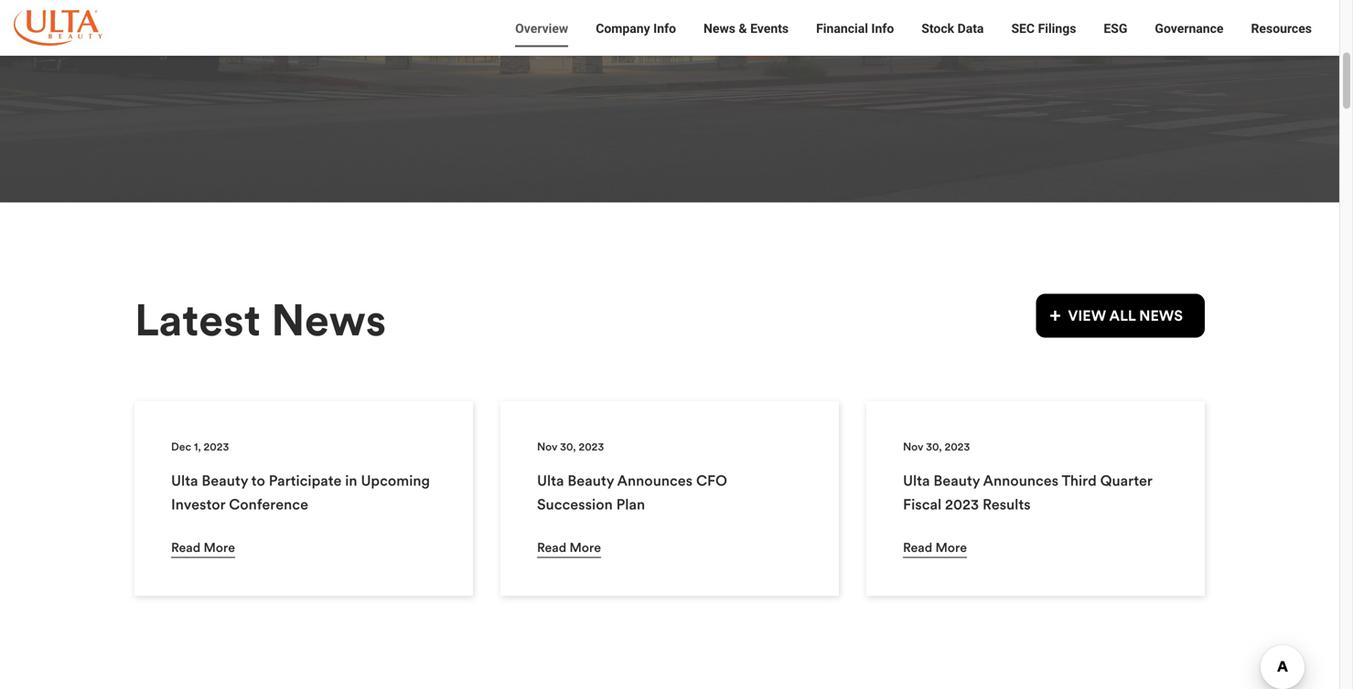 Task type: vqa. For each thing, say whether or not it's contained in the screenshot.
More to the middle
yes



Task type: locate. For each thing, give the bounding box(es) containing it.
ulta up "succession"
[[537, 472, 564, 491]]

beauty up "succession"
[[568, 472, 614, 491]]

beauty inside ulta beauty to participate in upcoming investor conference
[[202, 472, 248, 491]]

beauty up fiscal
[[934, 472, 980, 491]]

sec filings
[[1012, 21, 1077, 36]]

read more link down fiscal
[[903, 537, 967, 559]]

3 ulta from the left
[[903, 472, 930, 491]]

governance
[[1155, 21, 1224, 36]]

stock data link
[[908, 18, 998, 56]]

&
[[739, 21, 747, 36]]

investor link
[[501, 18, 561, 56]]

1 horizontal spatial read
[[537, 540, 567, 556]]

2 info from the left
[[872, 21, 894, 36]]

nov 30, 2023 up fiscal
[[903, 440, 970, 454]]

2 horizontal spatial read more
[[903, 540, 967, 556]]

news
[[1139, 307, 1183, 325]]

financial info
[[816, 21, 894, 36]]

read more for ulta beauty announces cfo succession plan
[[537, 540, 601, 556]]

read more link for ulta beauty to participate in upcoming investor conference
[[171, 537, 235, 559]]

0 horizontal spatial news
[[271, 292, 386, 348]]

ulta up fiscal
[[903, 472, 930, 491]]

announces up plan
[[617, 472, 693, 491]]

read more link down "succession"
[[537, 537, 601, 559]]

to
[[251, 472, 265, 491]]

3 beauty from the left
[[934, 472, 980, 491]]

1 ulta from the left
[[171, 472, 198, 491]]

esg link
[[1090, 18, 1142, 56]]

0 horizontal spatial nov
[[537, 440, 557, 454]]

ulta beauty, inc. image
[[14, 10, 102, 46]]

announces
[[617, 472, 693, 491], [983, 472, 1059, 491]]

1 horizontal spatial beauty
[[568, 472, 614, 491]]

news
[[704, 21, 736, 36], [271, 292, 386, 348]]

nov for ulta beauty announces cfo succession plan
[[537, 440, 557, 454]]

ulta for ulta beauty announces third quarter fiscal 2023 results
[[903, 472, 930, 491]]

read more link
[[171, 537, 235, 559], [537, 537, 601, 559], [903, 537, 967, 559]]

more down conference
[[204, 540, 235, 556]]

ulta beauty announces cfo succession plan link
[[537, 472, 728, 514]]

30, up "succession"
[[560, 440, 576, 454]]

1 info from the left
[[654, 21, 676, 36]]

2 more from the left
[[570, 540, 601, 556]]

investor
[[514, 21, 561, 36], [171, 496, 225, 514]]

3 read from the left
[[903, 540, 933, 556]]

all
[[1110, 307, 1136, 325]]

0 horizontal spatial more
[[204, 540, 235, 556]]

1 nov from the left
[[537, 440, 557, 454]]

2023 up "succession"
[[579, 440, 604, 454]]

quarter
[[1101, 472, 1153, 491]]

view all news link
[[1036, 294, 1205, 338]]

1 nov 30, 2023 from the left
[[537, 440, 604, 454]]

0 vertical spatial news
[[704, 21, 736, 36]]

1 horizontal spatial more
[[570, 540, 601, 556]]

more down "succession"
[[570, 540, 601, 556]]

30,
[[560, 440, 576, 454], [926, 440, 942, 454]]

info right financial
[[872, 21, 894, 36]]

2023 for ulta beauty announces cfo succession plan
[[579, 440, 604, 454]]

nov
[[537, 440, 557, 454], [903, 440, 924, 454]]

resources
[[1251, 21, 1312, 36]]

more
[[204, 540, 235, 556], [570, 540, 601, 556], [936, 540, 967, 556]]

2 horizontal spatial read
[[903, 540, 933, 556]]

investor inside main element
[[514, 21, 561, 36]]

announces inside ulta beauty announces cfo succession plan
[[617, 472, 693, 491]]

2 horizontal spatial more
[[936, 540, 967, 556]]

nov 30, 2023 up "succession"
[[537, 440, 604, 454]]

nov up fiscal
[[903, 440, 924, 454]]

read more
[[171, 540, 235, 556], [537, 540, 601, 556], [903, 540, 967, 556]]

1,
[[194, 440, 201, 454]]

2023 right fiscal
[[945, 496, 979, 514]]

0 horizontal spatial 30,
[[560, 440, 576, 454]]

1 horizontal spatial ulta
[[537, 472, 564, 491]]

investor down 1, in the bottom of the page
[[171, 496, 225, 514]]

3 more from the left
[[936, 540, 967, 556]]

2 nov from the left
[[903, 440, 924, 454]]

beauty for ulta beauty to participate in upcoming investor conference
[[202, 472, 248, 491]]

0 horizontal spatial nov 30, 2023
[[537, 440, 604, 454]]

beauty for ulta beauty announces third quarter fiscal 2023 results
[[934, 472, 980, 491]]

1 horizontal spatial read more link
[[537, 537, 601, 559]]

2023 up ulta beauty announces third quarter fiscal 2023 results link
[[945, 440, 970, 454]]

0 horizontal spatial beauty
[[202, 472, 248, 491]]

ulta for ulta beauty to participate in upcoming investor conference
[[171, 472, 198, 491]]

beauty inside ulta beauty announces cfo succession plan
[[568, 472, 614, 491]]

2023
[[204, 440, 229, 454], [579, 440, 604, 454], [945, 440, 970, 454], [945, 496, 979, 514]]

conference
[[229, 496, 308, 514]]

filings
[[1038, 21, 1077, 36]]

ulta for ulta beauty announces cfo succession plan
[[537, 472, 564, 491]]

0 horizontal spatial read more link
[[171, 537, 235, 559]]

announces inside ulta beauty announces third quarter fiscal 2023 results
[[983, 472, 1059, 491]]

1 horizontal spatial info
[[872, 21, 894, 36]]

3 read more from the left
[[903, 540, 967, 556]]

ulta
[[171, 472, 198, 491], [537, 472, 564, 491], [903, 472, 930, 491]]

ulta down dec
[[171, 472, 198, 491]]

30, up fiscal
[[926, 440, 942, 454]]

sec filings link
[[998, 18, 1090, 56]]

1 horizontal spatial nov
[[903, 440, 924, 454]]

read more link for ulta beauty announces third quarter fiscal 2023 results
[[903, 537, 967, 559]]

0 horizontal spatial read
[[171, 540, 201, 556]]

2 beauty from the left
[[568, 472, 614, 491]]

nov 30, 2023 for ulta beauty announces cfo succession plan
[[537, 440, 604, 454]]

1 horizontal spatial news
[[704, 21, 736, 36]]

1 horizontal spatial nov 30, 2023
[[903, 440, 970, 454]]

read
[[171, 540, 201, 556], [537, 540, 567, 556], [903, 540, 933, 556]]

dec 1, 2023
[[171, 440, 229, 454]]

company
[[596, 21, 650, 36]]

0 vertical spatial investor
[[514, 21, 561, 36]]

data
[[958, 21, 984, 36]]

2 announces from the left
[[983, 472, 1059, 491]]

1 horizontal spatial 30,
[[926, 440, 942, 454]]

read more down "succession"
[[537, 540, 601, 556]]

0 horizontal spatial investor
[[171, 496, 225, 514]]

main element
[[0, 0, 1340, 56]]

ulta inside ulta beauty to participate in upcoming investor conference
[[171, 472, 198, 491]]

financial
[[816, 21, 868, 36]]

0 horizontal spatial read more
[[171, 540, 235, 556]]

1 read from the left
[[171, 540, 201, 556]]

read for ulta beauty announces cfo succession plan
[[537, 540, 567, 556]]

beauty left to
[[202, 472, 248, 491]]

2 read more link from the left
[[537, 537, 601, 559]]

beauty inside ulta beauty announces third quarter fiscal 2023 results
[[934, 472, 980, 491]]

overview link
[[502, 18, 582, 56]]

2 read from the left
[[537, 540, 567, 556]]

2 30, from the left
[[926, 440, 942, 454]]

0 horizontal spatial info
[[654, 21, 676, 36]]

2 ulta from the left
[[537, 472, 564, 491]]

latest news
[[135, 292, 386, 348]]

nov up "succession"
[[537, 440, 557, 454]]

3 read more link from the left
[[903, 537, 967, 559]]

beauty
[[202, 472, 248, 491], [568, 472, 614, 491], [934, 472, 980, 491]]

participate
[[269, 472, 342, 491]]

2 read more from the left
[[537, 540, 601, 556]]

1 horizontal spatial announces
[[983, 472, 1059, 491]]

info
[[654, 21, 676, 36], [872, 21, 894, 36]]

1 announces from the left
[[617, 472, 693, 491]]

read more down conference
[[171, 540, 235, 556]]

read more for ulta beauty announces third quarter fiscal 2023 results
[[903, 540, 967, 556]]

2 nov 30, 2023 from the left
[[903, 440, 970, 454]]

view all news
[[1068, 307, 1183, 325]]

0 horizontal spatial ulta
[[171, 472, 198, 491]]

read more link down conference
[[171, 537, 235, 559]]

1 30, from the left
[[560, 440, 576, 454]]

2 horizontal spatial ulta
[[903, 472, 930, 491]]

1 read more from the left
[[171, 540, 235, 556]]

upcoming
[[361, 472, 430, 491]]

read more down fiscal
[[903, 540, 967, 556]]

1 more from the left
[[204, 540, 235, 556]]

info right the company
[[654, 21, 676, 36]]

nov 30, 2023
[[537, 440, 604, 454], [903, 440, 970, 454]]

info for company info
[[654, 21, 676, 36]]

2 horizontal spatial read more link
[[903, 537, 967, 559]]

2 horizontal spatial beauty
[[934, 472, 980, 491]]

0 horizontal spatial announces
[[617, 472, 693, 491]]

more down fiscal
[[936, 540, 967, 556]]

1 vertical spatial investor
[[171, 496, 225, 514]]

investor left the company
[[514, 21, 561, 36]]

1 beauty from the left
[[202, 472, 248, 491]]

2023 right 1, in the bottom of the page
[[204, 440, 229, 454]]

dec
[[171, 440, 191, 454]]

1 read more link from the left
[[171, 537, 235, 559]]

nov for ulta beauty announces third quarter fiscal 2023 results
[[903, 440, 924, 454]]

1 horizontal spatial investor
[[514, 21, 561, 36]]

ulta inside ulta beauty announces cfo succession plan
[[537, 472, 564, 491]]

1 horizontal spatial read more
[[537, 540, 601, 556]]

ulta beauty announces cfo succession plan
[[537, 472, 728, 514]]

announces up results
[[983, 472, 1059, 491]]

ulta inside ulta beauty announces third quarter fiscal 2023 results
[[903, 472, 930, 491]]



Task type: describe. For each thing, give the bounding box(es) containing it.
governance link
[[1142, 18, 1238, 56]]

stock data
[[922, 21, 984, 36]]

more for ulta beauty announces third quarter fiscal 2023 results
[[936, 540, 967, 556]]

ulta beauty to participate in upcoming investor conference link
[[171, 472, 430, 514]]

succession
[[537, 496, 613, 514]]

read more for ulta beauty to participate in upcoming investor conference
[[171, 540, 235, 556]]

announces for cfo
[[617, 472, 693, 491]]

nov 30, 2023 for ulta beauty announces third quarter fiscal 2023 results
[[903, 440, 970, 454]]

ulta beauty to participate in upcoming investor conference
[[171, 472, 430, 514]]

overview
[[515, 21, 568, 36]]

more for ulta beauty announces cfo succession plan
[[570, 540, 601, 556]]

latest
[[135, 292, 261, 348]]

30, for ulta beauty announces cfo succession plan
[[560, 440, 576, 454]]

ulta beauty announces third quarter fiscal 2023 results
[[903, 472, 1153, 514]]

read for ulta beauty to participate in upcoming investor conference
[[171, 540, 201, 556]]

fiscal
[[903, 496, 942, 514]]

30, for ulta beauty announces third quarter fiscal 2023 results
[[926, 440, 942, 454]]

1 vertical spatial news
[[271, 292, 386, 348]]

news & events
[[704, 21, 789, 36]]

read for ulta beauty announces third quarter fiscal 2023 results
[[903, 540, 933, 556]]

results
[[983, 496, 1031, 514]]

plan
[[616, 496, 645, 514]]

ulta beauty announces third quarter fiscal 2023 results link
[[903, 472, 1153, 514]]

2023 for ulta beauty to participate in upcoming investor conference
[[204, 440, 229, 454]]

stock
[[922, 21, 955, 36]]

in
[[345, 472, 357, 491]]

2023 inside ulta beauty announces third quarter fiscal 2023 results
[[945, 496, 979, 514]]

2023 for ulta beauty announces third quarter fiscal 2023 results
[[945, 440, 970, 454]]

esg
[[1104, 21, 1128, 36]]

third
[[1062, 472, 1097, 491]]

more for ulta beauty to participate in upcoming investor conference
[[204, 540, 235, 556]]

announces for third
[[983, 472, 1059, 491]]

cfo
[[696, 472, 728, 491]]

company info
[[596, 21, 676, 36]]

info for financial info
[[872, 21, 894, 36]]

financial info link
[[803, 18, 908, 56]]

events
[[750, 21, 789, 36]]

news inside main element
[[704, 21, 736, 36]]

read more link for ulta beauty announces cfo succession plan
[[537, 537, 601, 559]]

view
[[1068, 307, 1107, 325]]

news & events link
[[690, 18, 803, 56]]

company info link
[[582, 18, 690, 56]]

beauty for ulta beauty announces cfo succession plan
[[568, 472, 614, 491]]

resources link
[[1238, 18, 1326, 56]]

investor inside ulta beauty to participate in upcoming investor conference
[[171, 496, 225, 514]]

sec
[[1012, 21, 1035, 36]]



